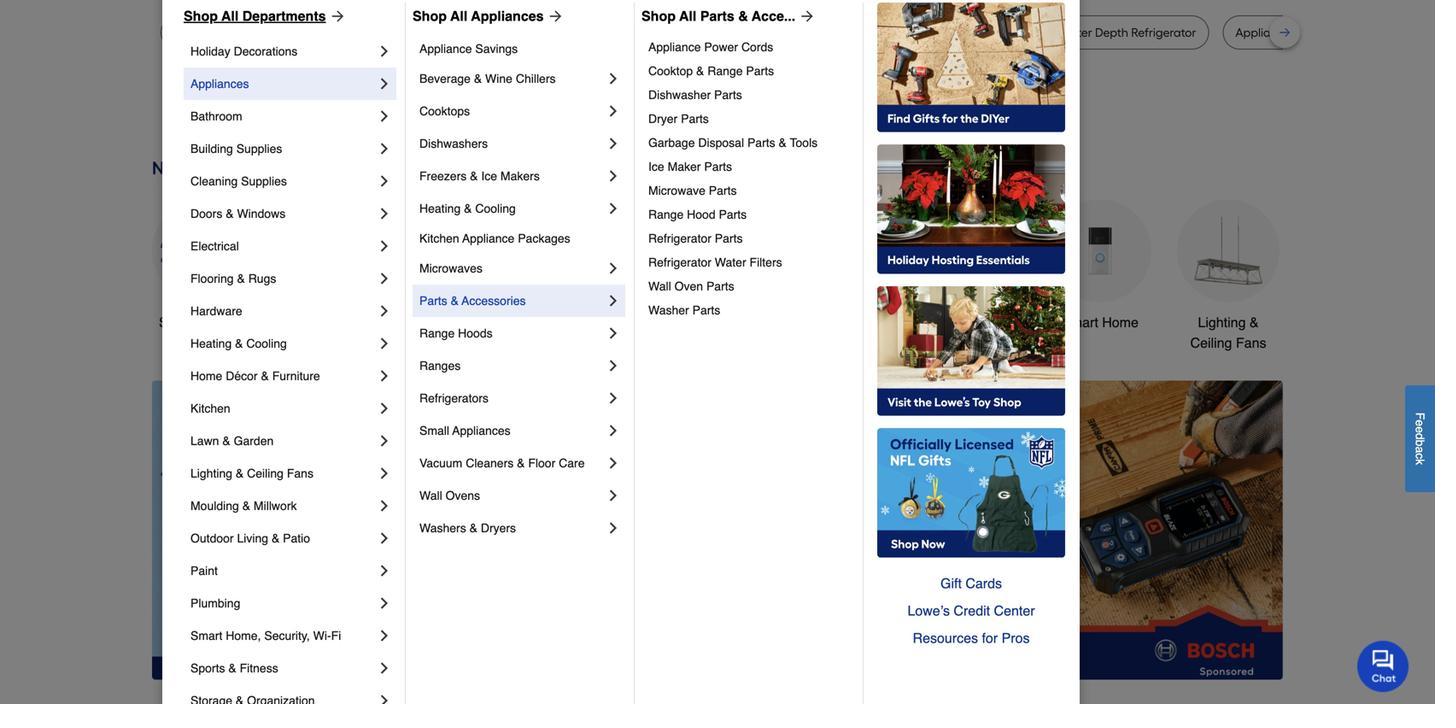 Task type: describe. For each thing, give the bounding box(es) containing it.
arrow right image for shop all appliances
[[544, 8, 564, 25]]

ice inside the freezers & ice makers link
[[481, 169, 497, 183]]

shop all parts & acce...
[[642, 8, 796, 24]]

doors
[[191, 207, 222, 220]]

chevron right image for kitchen
[[376, 400, 393, 417]]

0 vertical spatial lighting
[[1198, 314, 1246, 330]]

arrow right image for shop all departments
[[326, 8, 347, 25]]

chevron right image for sports & fitness link
[[376, 660, 393, 677]]

appliance
[[1236, 25, 1291, 40]]

0 vertical spatial fans
[[1236, 335, 1267, 351]]

parts down recommended searches for you heading
[[700, 8, 735, 24]]

chevron right image for refrigerators link
[[605, 390, 622, 407]]

0 horizontal spatial bathroom link
[[191, 100, 376, 132]]

dishwasher parts link
[[649, 83, 851, 107]]

0 horizontal spatial lighting
[[191, 467, 232, 480]]

profile for ge profile
[[873, 25, 907, 40]]

arrow right image for shop all parts & acce...
[[796, 8, 816, 25]]

home décor & furniture
[[191, 369, 320, 383]]

b
[[1414, 440, 1427, 446]]

c
[[1414, 453, 1427, 459]]

chevron right image for smart home, security, wi-fi
[[376, 627, 393, 644]]

wi-
[[313, 629, 331, 643]]

moulding & millwork
[[191, 499, 297, 513]]

a
[[1414, 446, 1427, 453]]

lowe's wishes you and your family a happy hanukkah. image
[[152, 94, 1283, 137]]

appliance power cords
[[649, 40, 774, 54]]

0 horizontal spatial lighting & ceiling fans link
[[191, 457, 376, 490]]

kitchen for kitchen faucets
[[667, 314, 713, 330]]

0 horizontal spatial heating & cooling
[[191, 337, 287, 350]]

range hoods link
[[420, 317, 605, 349]]

washer
[[649, 303, 689, 317]]

tools inside 'link'
[[790, 136, 818, 150]]

all for appliances
[[450, 8, 468, 24]]

resources
[[913, 630, 978, 646]]

chevron right image for electrical link
[[376, 238, 393, 255]]

shop all deals link
[[152, 199, 255, 333]]

decorations for christmas
[[551, 335, 624, 351]]

chevron right image for doors & windows link
[[376, 205, 393, 222]]

advertisement region
[[455, 381, 1283, 683]]

parts inside 'link'
[[748, 136, 776, 150]]

ge for ge profile refrigerator
[[401, 25, 417, 40]]

range hood parts
[[649, 208, 747, 221]]

ceiling inside 'lighting & ceiling fans'
[[1191, 335, 1233, 351]]

chevron right image for bottom heating & cooling 'link'
[[376, 335, 393, 352]]

outdoor for outdoor tools & equipment
[[795, 314, 845, 330]]

holiday decorations
[[191, 44, 298, 58]]

microwave parts link
[[649, 179, 851, 203]]

appliances link
[[191, 68, 376, 100]]

cooktop
[[649, 64, 693, 78]]

french
[[561, 25, 597, 40]]

door
[[600, 25, 626, 40]]

parts down disposal
[[704, 160, 732, 173]]

cooktop & range parts
[[649, 64, 774, 78]]

chevron right image for range hoods
[[605, 325, 622, 342]]

shop for shop all appliances
[[413, 8, 447, 24]]

0 vertical spatial bathroom
[[191, 109, 242, 123]]

smart home, security, wi-fi link
[[191, 619, 376, 652]]

fitness
[[240, 661, 278, 675]]

deals
[[213, 314, 248, 330]]

christmas
[[557, 314, 619, 330]]

chevron right image for small appliances
[[605, 422, 622, 439]]

windows
[[237, 207, 286, 220]]

1 e from the top
[[1414, 420, 1427, 426]]

hoods
[[458, 326, 493, 340]]

all for departments
[[221, 8, 239, 24]]

1 horizontal spatial lighting & ceiling fans link
[[1177, 199, 1280, 353]]

tools inside outdoor tools & equipment
[[848, 314, 880, 330]]

dryers
[[481, 521, 516, 535]]

patio
[[283, 531, 310, 545]]

chevron right image for 'cleaning supplies' link
[[376, 173, 393, 190]]

cooling for the rightmost heating & cooling 'link'
[[475, 202, 516, 215]]

rugs
[[248, 272, 276, 285]]

christmas decorations
[[551, 314, 624, 351]]

1 horizontal spatial heating & cooling
[[420, 202, 516, 215]]

resources for pros link
[[878, 625, 1066, 652]]

vacuum
[[420, 456, 463, 470]]

garden
[[234, 434, 274, 448]]

chevron right image for holiday decorations
[[376, 43, 393, 60]]

package
[[1294, 25, 1341, 40]]

shop these last-minute gifts. $99 or less. quantities are limited and won't last. image
[[152, 381, 428, 680]]

profile for ge profile refrigerator
[[420, 25, 453, 40]]

hardware link
[[191, 295, 376, 327]]

ranges link
[[420, 349, 605, 382]]

range hood parts link
[[649, 203, 851, 226]]

1 vertical spatial heating & cooling link
[[191, 327, 376, 360]]

visit the lowe's toy shop. image
[[878, 286, 1066, 416]]

electrical
[[191, 239, 239, 253]]

1 horizontal spatial home
[[1102, 314, 1139, 330]]

cooling for bottom heating & cooling 'link'
[[246, 337, 287, 350]]

chevron right image for home décor & furniture link
[[376, 367, 393, 385]]

makers
[[501, 169, 540, 183]]

chevron right image for ranges link
[[605, 357, 622, 374]]

all for deals
[[194, 314, 209, 330]]

cleaning supplies link
[[191, 165, 376, 197]]

chevron right image for beverage & wine chillers
[[605, 70, 622, 87]]

shop for shop all departments
[[184, 8, 218, 24]]

home,
[[226, 629, 261, 643]]

lowe's credit center link
[[878, 597, 1066, 625]]

chevron right image for appliances
[[376, 75, 393, 92]]

chevron right image for lighting & ceiling fans
[[376, 465, 393, 482]]

chevron right image for vacuum cleaners & floor care
[[605, 455, 622, 472]]

lawn & garden
[[191, 434, 274, 448]]

k
[[1414, 459, 1427, 465]]

0 horizontal spatial ceiling
[[247, 467, 284, 480]]

new deals every day during 25 days of deals image
[[152, 154, 1283, 182]]

appliance package
[[1236, 25, 1341, 40]]

home décor & furniture link
[[191, 360, 376, 392]]

wall oven parts
[[649, 279, 735, 293]]

vacuum cleaners & floor care
[[420, 456, 585, 470]]

d
[[1414, 433, 1427, 440]]

appliance savings link
[[420, 35, 622, 62]]

gift cards link
[[878, 570, 1066, 597]]

flooring
[[191, 272, 234, 285]]

resources for pros
[[913, 630, 1030, 646]]

smart for smart home, security, wi-fi
[[191, 629, 222, 643]]

kitchen appliance packages
[[420, 232, 571, 245]]

parts down wall oven parts
[[693, 303, 721, 317]]

refrigerator for french door refrigerator
[[629, 25, 694, 40]]

officially licensed n f l gifts. shop now. image
[[878, 428, 1066, 558]]

chevron right image for the outdoor living & patio link
[[376, 530, 393, 547]]

fi
[[331, 629, 341, 643]]

refrigerator water filters
[[649, 255, 782, 269]]

cooktops link
[[420, 95, 605, 127]]

1 horizontal spatial bathroom link
[[921, 199, 1024, 333]]

microwave parts
[[649, 184, 737, 197]]

kitchen link
[[191, 392, 376, 425]]

chat invite button image
[[1358, 640, 1410, 692]]

parts down dishwasher parts
[[681, 112, 709, 126]]

shop all appliances
[[413, 8, 544, 24]]

kitchen faucets link
[[665, 199, 767, 333]]

cleaners
[[466, 456, 514, 470]]

appliance savings
[[420, 42, 518, 56]]

f e e d b a c k button
[[1406, 385, 1436, 492]]

outdoor living & patio
[[191, 531, 310, 545]]

faucets
[[716, 314, 765, 330]]

1 horizontal spatial heating & cooling link
[[420, 192, 605, 225]]

ice inside ice maker parts link
[[649, 160, 665, 173]]

wine
[[485, 72, 513, 85]]

counter depth refrigerator
[[1048, 25, 1197, 40]]

chevron right image for wall ovens link
[[605, 487, 622, 504]]

chevron right image for hardware link
[[376, 302, 393, 320]]

outdoor living & patio link
[[191, 522, 376, 555]]

dryer parts link
[[649, 107, 851, 131]]

building supplies link
[[191, 132, 376, 165]]

0 vertical spatial lighting & ceiling fans
[[1191, 314, 1267, 351]]

outdoor for outdoor living & patio
[[191, 531, 234, 545]]

refrigerator water filters link
[[649, 250, 851, 274]]



Task type: locate. For each thing, give the bounding box(es) containing it.
1 vertical spatial lighting & ceiling fans link
[[191, 457, 376, 490]]

shop all departments link
[[184, 6, 347, 26]]

appliance inside appliance power cords link
[[649, 40, 701, 54]]

heating & cooling link up furniture
[[191, 327, 376, 360]]

0 horizontal spatial heating & cooling link
[[191, 327, 376, 360]]

appliance
[[649, 40, 701, 54], [420, 42, 472, 56], [462, 232, 515, 245]]

& inside outdoor tools & equipment
[[884, 314, 893, 330]]

3 refrigerator from the left
[[1132, 25, 1197, 40]]

cooktops
[[420, 104, 470, 118]]

0 horizontal spatial lighting & ceiling fans
[[191, 467, 314, 480]]

range up ranges
[[420, 326, 455, 340]]

refrigerator up oven
[[649, 255, 712, 269]]

all down recommended searches for you heading
[[679, 8, 697, 24]]

washer parts link
[[649, 298, 851, 322]]

arrow right image inside shop all parts & acce... link
[[796, 8, 816, 25]]

refrigerator right depth
[[1132, 25, 1197, 40]]

heating & cooling link
[[420, 192, 605, 225], [191, 327, 376, 360]]

ice maker parts link
[[649, 155, 851, 179]]

ge for ge profile
[[854, 25, 870, 40]]

outdoor down moulding
[[191, 531, 234, 545]]

fans
[[1236, 335, 1267, 351], [287, 467, 314, 480]]

chevron right image for "bathroom" link to the left
[[376, 108, 393, 125]]

beverage & wine chillers link
[[420, 62, 605, 95]]

care
[[559, 456, 585, 470]]

ice left makers
[[481, 169, 497, 183]]

1 vertical spatial cooling
[[246, 337, 287, 350]]

2 vertical spatial range
[[420, 326, 455, 340]]

center
[[994, 603, 1035, 619]]

refrigerator down range hood parts
[[649, 232, 712, 245]]

range for hoods
[[420, 326, 455, 340]]

1 vertical spatial wall
[[420, 489, 442, 502]]

0 horizontal spatial heating
[[191, 337, 232, 350]]

refrigerator up "cooktop"
[[629, 25, 694, 40]]

0 horizontal spatial cooling
[[246, 337, 287, 350]]

for
[[982, 630, 998, 646]]

plumbing link
[[191, 587, 376, 619]]

1 horizontal spatial smart
[[1062, 314, 1099, 330]]

1 vertical spatial bathroom link
[[921, 199, 1024, 333]]

heating & cooling link down makers
[[420, 192, 605, 225]]

cooling up kitchen appliance packages
[[475, 202, 516, 215]]

arrow right image
[[326, 8, 347, 25], [544, 8, 564, 25], [796, 8, 816, 25], [1252, 530, 1269, 547]]

1 horizontal spatial tools
[[790, 136, 818, 150]]

parts down microwaves
[[420, 294, 447, 308]]

0 horizontal spatial tools
[[444, 314, 476, 330]]

chevron right image for plumbing
[[376, 595, 393, 612]]

tools inside 'link'
[[444, 314, 476, 330]]

0 vertical spatial refrigerator
[[649, 232, 712, 245]]

chevron right image for washers & dryers link
[[605, 520, 622, 537]]

moulding & millwork link
[[191, 490, 376, 522]]

range
[[708, 64, 743, 78], [649, 208, 684, 221], [420, 326, 455, 340]]

cooktop & range parts link
[[649, 59, 851, 83]]

1 vertical spatial lighting
[[191, 467, 232, 480]]

0 horizontal spatial kitchen
[[191, 402, 230, 415]]

0 horizontal spatial ice
[[481, 169, 497, 183]]

moulding
[[191, 499, 239, 513]]

2 horizontal spatial range
[[708, 64, 743, 78]]

oven
[[675, 279, 703, 293]]

0 vertical spatial ceiling
[[1191, 335, 1233, 351]]

0 horizontal spatial profile
[[420, 25, 453, 40]]

holiday hosting essentials. image
[[878, 144, 1066, 274]]

supplies up the cleaning supplies
[[236, 142, 282, 156]]

1 vertical spatial appliances
[[191, 77, 249, 91]]

chevron right image for dishwashers link
[[605, 135, 622, 152]]

2 horizontal spatial tools
[[848, 314, 880, 330]]

tools down 'parts & accessories'
[[444, 314, 476, 330]]

chevron right image for "building supplies" link
[[376, 140, 393, 157]]

0 vertical spatial heating
[[420, 202, 461, 215]]

refrigerator for refrigerator parts
[[649, 232, 712, 245]]

parts up the water
[[715, 232, 743, 245]]

wall ovens link
[[420, 479, 605, 512]]

cords
[[742, 40, 774, 54]]

1 horizontal spatial ceiling
[[1191, 335, 1233, 351]]

savings
[[475, 42, 518, 56]]

sports
[[191, 661, 225, 675]]

all up holiday decorations
[[221, 8, 239, 24]]

0 vertical spatial heating & cooling link
[[420, 192, 605, 225]]

recommended searches for you heading
[[152, 0, 1283, 2]]

parts down microwave parts link
[[719, 208, 747, 221]]

refrigerator for counter depth refrigerator
[[1132, 25, 1197, 40]]

2 ge from the left
[[854, 25, 870, 40]]

3 shop from the left
[[642, 8, 676, 24]]

range hoods
[[420, 326, 493, 340]]

0 horizontal spatial wall
[[420, 489, 442, 502]]

flooring & rugs
[[191, 272, 276, 285]]

2 profile from the left
[[873, 25, 907, 40]]

0 horizontal spatial decorations
[[234, 44, 298, 58]]

0 horizontal spatial home
[[191, 369, 222, 383]]

1 horizontal spatial shop
[[413, 8, 447, 24]]

chevron right image
[[376, 43, 393, 60], [605, 70, 622, 87], [376, 75, 393, 92], [605, 103, 622, 120], [605, 167, 622, 185], [605, 325, 622, 342], [376, 400, 393, 417], [605, 422, 622, 439], [376, 432, 393, 449], [605, 455, 622, 472], [376, 465, 393, 482], [376, 595, 393, 612], [376, 627, 393, 644], [376, 692, 393, 704]]

counter
[[1048, 25, 1093, 40]]

0 horizontal spatial outdoor
[[191, 531, 234, 545]]

2 shop from the left
[[413, 8, 447, 24]]

chevron right image for microwaves link
[[605, 260, 622, 277]]

shop for shop all parts & acce...
[[642, 8, 676, 24]]

parts & accessories
[[420, 294, 526, 308]]

wall oven parts link
[[649, 274, 851, 298]]

2 e from the top
[[1414, 426, 1427, 433]]

wall for wall ovens
[[420, 489, 442, 502]]

1 vertical spatial smart
[[191, 629, 222, 643]]

shop up ge profile refrigerator
[[413, 8, 447, 24]]

2 horizontal spatial refrigerator
[[1132, 25, 1197, 40]]

chevron right image for paint "link"
[[376, 562, 393, 579]]

0 horizontal spatial fans
[[287, 467, 314, 480]]

parts down cooktop & range parts
[[714, 88, 742, 102]]

0 vertical spatial appliances
[[471, 8, 544, 24]]

outdoor tools & equipment
[[795, 314, 893, 351]]

outdoor tools & equipment link
[[793, 199, 895, 353]]

appliances up the savings at the left top of the page
[[471, 8, 544, 24]]

chevron right image for the rightmost heating & cooling 'link'
[[605, 200, 622, 217]]

outdoor up equipment
[[795, 314, 845, 330]]

1 horizontal spatial profile
[[873, 25, 907, 40]]

freezers & ice makers link
[[420, 160, 605, 192]]

heating & cooling down "deals"
[[191, 337, 287, 350]]

dryer parts
[[649, 112, 709, 126]]

dishwashers link
[[420, 127, 605, 160]]

kitchen down oven
[[667, 314, 713, 330]]

freezers & ice makers
[[420, 169, 540, 183]]

beverage & wine chillers
[[420, 72, 556, 85]]

home
[[1102, 314, 1139, 330], [191, 369, 222, 383]]

1 vertical spatial decorations
[[551, 335, 624, 351]]

beverage
[[420, 72, 471, 85]]

0 horizontal spatial shop
[[184, 8, 218, 24]]

small
[[420, 424, 449, 437]]

1 vertical spatial refrigerator
[[649, 255, 712, 269]]

refrigerator
[[456, 25, 521, 40], [629, 25, 694, 40], [1132, 25, 1197, 40]]

range down microwave
[[649, 208, 684, 221]]

find gifts for the diyer. image
[[878, 3, 1066, 132]]

wall up washer on the left top
[[649, 279, 671, 293]]

dishwasher
[[649, 88, 711, 102]]

ice left maker
[[649, 160, 665, 173]]

decorations down christmas
[[551, 335, 624, 351]]

1 horizontal spatial lighting
[[1198, 314, 1246, 330]]

0 vertical spatial smart
[[1062, 314, 1099, 330]]

0 vertical spatial cooling
[[475, 202, 516, 215]]

parts down 'cords'
[[746, 64, 774, 78]]

2 refrigerator from the top
[[649, 255, 712, 269]]

0 horizontal spatial smart
[[191, 629, 222, 643]]

appliance for parts
[[649, 40, 701, 54]]

1 vertical spatial range
[[649, 208, 684, 221]]

wall left the ovens
[[420, 489, 442, 502]]

1 horizontal spatial range
[[649, 208, 684, 221]]

electrical link
[[191, 230, 376, 262]]

appliance for appliances
[[420, 42, 472, 56]]

small appliances
[[420, 424, 511, 437]]

chevron right image for the parts & accessories link
[[605, 292, 622, 309]]

chillers
[[516, 72, 556, 85]]

appliances
[[471, 8, 544, 24], [191, 77, 249, 91], [452, 424, 511, 437]]

2 vertical spatial kitchen
[[191, 402, 230, 415]]

heating for bottom heating & cooling 'link'
[[191, 337, 232, 350]]

kitchen up lawn at left bottom
[[191, 402, 230, 415]]

garbage disposal parts & tools link
[[649, 131, 851, 155]]

1 profile from the left
[[420, 25, 453, 40]]

1 horizontal spatial heating
[[420, 202, 461, 215]]

refrigerator for refrigerator water filters
[[649, 255, 712, 269]]

1 vertical spatial outdoor
[[191, 531, 234, 545]]

appliance up "cooktop"
[[649, 40, 701, 54]]

parts down dryer parts link
[[748, 136, 776, 150]]

wall for wall oven parts
[[649, 279, 671, 293]]

shop all appliances link
[[413, 6, 564, 26]]

0 horizontal spatial bathroom
[[191, 109, 242, 123]]

appliances up cleaners
[[452, 424, 511, 437]]

appliance inside the 'appliance savings' link
[[420, 42, 472, 56]]

chevron right image for freezers & ice makers
[[605, 167, 622, 185]]

1 vertical spatial supplies
[[241, 174, 287, 188]]

refrigerator parts
[[649, 232, 743, 245]]

1 vertical spatial home
[[191, 369, 222, 383]]

chevron right image for the flooring & rugs link
[[376, 270, 393, 287]]

1 horizontal spatial refrigerator
[[629, 25, 694, 40]]

building
[[191, 142, 233, 156]]

lawn & garden link
[[191, 425, 376, 457]]

kitchen up microwaves
[[420, 232, 459, 245]]

1 vertical spatial lighting & ceiling fans
[[191, 467, 314, 480]]

arrow left image
[[470, 530, 487, 547]]

1 horizontal spatial ice
[[649, 160, 665, 173]]

lowe's
[[908, 603, 950, 619]]

0 vertical spatial heating & cooling
[[420, 202, 516, 215]]

décor
[[226, 369, 258, 383]]

lighting & ceiling fans link
[[1177, 199, 1280, 353], [191, 457, 376, 490]]

range down the power
[[708, 64, 743, 78]]

1 vertical spatial bathroom
[[943, 314, 1002, 330]]

1 ge from the left
[[401, 25, 417, 40]]

0 vertical spatial supplies
[[236, 142, 282, 156]]

0 vertical spatial range
[[708, 64, 743, 78]]

disposal
[[698, 136, 744, 150]]

heating for the rightmost heating & cooling 'link'
[[420, 202, 461, 215]]

chevron right image
[[376, 108, 393, 125], [605, 135, 622, 152], [376, 140, 393, 157], [376, 173, 393, 190], [605, 200, 622, 217], [376, 205, 393, 222], [376, 238, 393, 255], [605, 260, 622, 277], [376, 270, 393, 287], [605, 292, 622, 309], [376, 302, 393, 320], [376, 335, 393, 352], [605, 357, 622, 374], [376, 367, 393, 385], [605, 390, 622, 407], [605, 487, 622, 504], [376, 497, 393, 514], [605, 520, 622, 537], [376, 530, 393, 547], [376, 562, 393, 579], [376, 660, 393, 677]]

smart home, security, wi-fi
[[191, 629, 341, 643]]

2 vertical spatial appliances
[[452, 424, 511, 437]]

depth
[[1095, 25, 1129, 40]]

e up d
[[1414, 420, 1427, 426]]

chevron right image for lawn & garden
[[376, 432, 393, 449]]

1 horizontal spatial cooling
[[475, 202, 516, 215]]

1 vertical spatial heating & cooling
[[191, 337, 287, 350]]

supplies for cleaning supplies
[[241, 174, 287, 188]]

heating down the freezers
[[420, 202, 461, 215]]

microwaves
[[420, 261, 483, 275]]

vacuum cleaners & floor care link
[[420, 447, 605, 479]]

christmas decorations link
[[537, 199, 639, 353]]

parts
[[700, 8, 735, 24], [746, 64, 774, 78], [714, 88, 742, 102], [681, 112, 709, 126], [748, 136, 776, 150], [704, 160, 732, 173], [709, 184, 737, 197], [719, 208, 747, 221], [715, 232, 743, 245], [707, 279, 735, 293], [420, 294, 447, 308], [693, 303, 721, 317]]

ge profile refrigerator
[[401, 25, 521, 40]]

floor
[[528, 456, 556, 470]]

building supplies
[[191, 142, 282, 156]]

1 horizontal spatial lighting & ceiling fans
[[1191, 314, 1267, 351]]

outdoor inside outdoor tools & equipment
[[795, 314, 845, 330]]

1 horizontal spatial outdoor
[[795, 314, 845, 330]]

chevron right image for moulding & millwork link
[[376, 497, 393, 514]]

1 horizontal spatial kitchen
[[420, 232, 459, 245]]

tools link
[[408, 199, 511, 333]]

0 vertical spatial wall
[[649, 279, 671, 293]]

smart for smart home
[[1062, 314, 1099, 330]]

0 horizontal spatial refrigerator
[[456, 25, 521, 40]]

1 horizontal spatial decorations
[[551, 335, 624, 351]]

appliance inside kitchen appliance packages link
[[462, 232, 515, 245]]

decorations down shop all departments link
[[234, 44, 298, 58]]

tools up equipment
[[848, 314, 880, 330]]

filters
[[750, 255, 782, 269]]

heating & cooling down freezers & ice makers
[[420, 202, 516, 215]]

0 vertical spatial bathroom link
[[191, 100, 376, 132]]

tools down dryer parts link
[[790, 136, 818, 150]]

decorations
[[234, 44, 298, 58], [551, 335, 624, 351]]

& inside 'lighting & ceiling fans'
[[1250, 314, 1259, 330]]

0 vertical spatial home
[[1102, 314, 1139, 330]]

shop up french door refrigerator
[[642, 8, 676, 24]]

all right shop
[[194, 314, 209, 330]]

supplies up windows
[[241, 174, 287, 188]]

smart home
[[1062, 314, 1139, 330]]

parts down new deals every day during 25 days of deals "image"
[[709, 184, 737, 197]]

0 vertical spatial decorations
[[234, 44, 298, 58]]

arrow right image inside shop all appliances link
[[544, 8, 564, 25]]

cooling up home décor & furniture
[[246, 337, 287, 350]]

appliances down holiday
[[191, 77, 249, 91]]

all up ge profile refrigerator
[[450, 8, 468, 24]]

refrigerator up the savings at the left top of the page
[[456, 25, 521, 40]]

2 horizontal spatial kitchen
[[667, 314, 713, 330]]

1 vertical spatial fans
[[287, 467, 314, 480]]

lighting
[[1198, 314, 1246, 330], [191, 467, 232, 480]]

refrigerator for ge profile refrigerator
[[456, 25, 521, 40]]

0 vertical spatial outdoor
[[795, 314, 845, 330]]

maker
[[668, 160, 701, 173]]

e up 'b'
[[1414, 426, 1427, 433]]

washer parts
[[649, 303, 721, 317]]

all for parts
[[679, 8, 697, 24]]

1 refrigerator from the top
[[649, 232, 712, 245]]

shop up holiday
[[184, 8, 218, 24]]

ge profile
[[854, 25, 907, 40]]

heating down shop all deals
[[191, 337, 232, 350]]

scroll to item #2 element
[[823, 647, 868, 657]]

profile
[[420, 25, 453, 40], [873, 25, 907, 40]]

0 horizontal spatial ge
[[401, 25, 417, 40]]

shop
[[159, 314, 191, 330]]

kitchen
[[420, 232, 459, 245], [667, 314, 713, 330], [191, 402, 230, 415]]

parts down refrigerator water filters
[[707, 279, 735, 293]]

paint link
[[191, 555, 376, 587]]

chevron right image for cooktops
[[605, 103, 622, 120]]

refrigerators
[[420, 391, 489, 405]]

kitchen for kitchen appliance packages
[[420, 232, 459, 245]]

0 vertical spatial lighting & ceiling fans link
[[1177, 199, 1280, 353]]

ovens
[[446, 489, 480, 502]]

decorations for holiday
[[234, 44, 298, 58]]

range for hood
[[649, 208, 684, 221]]

supplies for building supplies
[[236, 142, 282, 156]]

1 shop from the left
[[184, 8, 218, 24]]

1 vertical spatial heating
[[191, 337, 232, 350]]

1 horizontal spatial bathroom
[[943, 314, 1002, 330]]

lighting & ceiling fans
[[1191, 314, 1267, 351], [191, 467, 314, 480]]

1 vertical spatial kitchen
[[667, 314, 713, 330]]

washers & dryers
[[420, 521, 516, 535]]

heating & cooling
[[420, 202, 516, 215], [191, 337, 287, 350]]

gift
[[941, 575, 962, 591]]

2 horizontal spatial shop
[[642, 8, 676, 24]]

1 horizontal spatial wall
[[649, 279, 671, 293]]

0 vertical spatial kitchen
[[420, 232, 459, 245]]

1 vertical spatial ceiling
[[247, 467, 284, 480]]

holiday decorations link
[[191, 35, 376, 68]]

1 horizontal spatial fans
[[1236, 335, 1267, 351]]

living
[[237, 531, 268, 545]]

appliance up microwaves link
[[462, 232, 515, 245]]

1 horizontal spatial ge
[[854, 25, 870, 40]]

appliance down ge profile refrigerator
[[420, 42, 472, 56]]

washers
[[420, 521, 466, 535]]

1 refrigerator from the left
[[456, 25, 521, 40]]

0 horizontal spatial range
[[420, 326, 455, 340]]

arrow right image inside shop all departments link
[[326, 8, 347, 25]]

2 refrigerator from the left
[[629, 25, 694, 40]]



Task type: vqa. For each thing, say whether or not it's contained in the screenshot.
30 for 30
no



